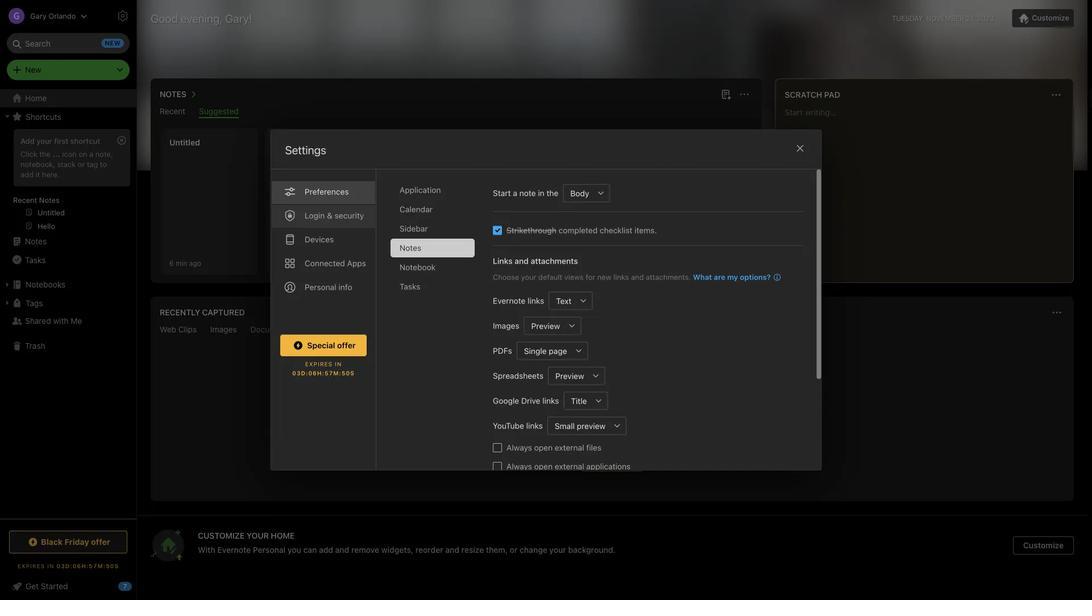 Task type: vqa. For each thing, say whether or not it's contained in the screenshot.
'get'
no



Task type: describe. For each thing, give the bounding box(es) containing it.
calendar
[[400, 205, 432, 214]]

start a note in the
[[493, 189, 558, 198]]

Choose default view option for Spreadsheets field
[[548, 367, 605, 385]]

click the ...
[[20, 150, 60, 158]]

Choose default view option for Images field
[[524, 317, 581, 335]]

icon
[[62, 150, 77, 158]]

close image
[[794, 142, 807, 155]]

notebook
[[400, 263, 435, 272]]

your inside customize your home with evernote personal you can add and remove widgets, reorder and resize them, or change your background.
[[550, 545, 566, 555]]

Choose default view option for PDFs field
[[517, 342, 588, 360]]

expand tags image
[[3, 299, 12, 308]]

to for a
[[100, 160, 107, 168]]

0 horizontal spatial images
[[210, 325, 237, 334]]

create new note button
[[370, 129, 467, 275]]

always for always open external applications
[[506, 462, 532, 471]]

black friday offer
[[41, 538, 110, 547]]

files
[[586, 443, 601, 453]]

expand notebooks image
[[3, 280, 12, 289]]

&
[[327, 211, 332, 220]]

1 horizontal spatial the
[[546, 189, 558, 198]]

expires in 03d:06h:57m:50s for black
[[18, 563, 119, 570]]

what
[[693, 273, 712, 282]]

notebook,
[[20, 160, 55, 168]]

text
[[556, 296, 571, 306]]

shortcuts button
[[0, 107, 136, 126]]

images tab
[[210, 325, 237, 337]]

suggested tab
[[199, 107, 239, 118]]

add your first shortcut
[[20, 136, 100, 145]]

recently
[[160, 308, 200, 317]]

notes up tasks button
[[25, 237, 47, 246]]

Choose default view option for Evernote links field
[[549, 292, 592, 310]]

settings
[[285, 143, 326, 157]]

home link
[[0, 89, 136, 107]]

customize
[[198, 531, 245, 541]]

application tab
[[390, 181, 475, 200]]

resize
[[462, 545, 484, 555]]

tab list containing application
[[390, 181, 484, 470]]

views
[[564, 273, 584, 282]]

03d:06h:57m:50s for offer
[[292, 370, 355, 377]]

personal inside customize your home with evernote personal you can add and remove widgets, reorder and resize them, or change your background.
[[253, 545, 286, 555]]

special offer
[[307, 341, 356, 350]]

tab list containing recent
[[153, 107, 760, 118]]

applications
[[586, 462, 631, 471]]

Select898 checkbox
[[493, 226, 502, 235]]

me
[[71, 316, 82, 326]]

Start a new note in the body or title. field
[[563, 184, 610, 202]]

emails
[[341, 325, 364, 334]]

new
[[25, 65, 41, 75]]

tasks inside tasks button
[[25, 255, 46, 265]]

friday
[[65, 538, 89, 547]]

settings image
[[116, 9, 130, 23]]

tasks inside tab
[[400, 282, 420, 291]]

2 horizontal spatial a
[[513, 189, 517, 198]]

tasks tab
[[390, 278, 475, 296]]

1 horizontal spatial images
[[493, 321, 519, 331]]

strikethrough completed checklist items.
[[506, 226, 657, 235]]

home
[[25, 94, 47, 103]]

test
[[306, 150, 320, 160]]

links right for at the right top of the page
[[613, 273, 629, 282]]

add inside customize your home with evernote personal you can add and remove widgets, reorder and resize them, or change your background.
[[319, 545, 333, 555]]

1 vertical spatial customize
[[1024, 541, 1064, 551]]

the inside 'tree'
[[39, 150, 51, 158]]

Choose default view option for YouTube links field
[[547, 417, 626, 435]]

add inside icon on a note, notebook, stack or tag to add it here.
[[20, 170, 34, 178]]

a inside icon on a note, notebook, stack or tag to add it here.
[[89, 150, 93, 158]]

1 horizontal spatial new
[[597, 273, 611, 282]]

notebooks.
[[717, 422, 763, 433]]

new inside button
[[415, 210, 431, 221]]

text button
[[549, 292, 574, 310]]

preview for images
[[531, 321, 560, 331]]

small preview
[[555, 422, 605, 431]]

shortcut
[[70, 136, 100, 145]]

links
[[493, 256, 512, 266]]

background.
[[568, 545, 616, 555]]

shortcuts
[[26, 112, 61, 121]]

is
[[292, 150, 298, 160]]

single
[[524, 346, 547, 356]]

notes inside button
[[160, 90, 186, 99]]

always for always open external files
[[506, 443, 532, 453]]

upgrade button
[[582, 454, 643, 472]]

notes button
[[158, 88, 200, 101]]

web
[[160, 325, 176, 334]]

attachments
[[531, 256, 578, 266]]

recently captured
[[160, 308, 245, 317]]

notes link
[[0, 233, 136, 251]]

first
[[54, 136, 68, 145]]

preview
[[577, 422, 605, 431]]

important
[[532, 422, 572, 433]]

recent notes
[[13, 196, 60, 204]]

nov
[[274, 259, 287, 267]]

login & security
[[305, 211, 364, 220]]

by
[[603, 422, 613, 433]]

notes inside group
[[39, 196, 60, 204]]

my
[[727, 273, 738, 282]]

body
[[570, 189, 589, 198]]

Search text field
[[15, 33, 122, 53]]

calendar tab
[[390, 200, 475, 219]]

emails tab
[[341, 325, 364, 337]]

click
[[20, 150, 37, 158]]

ago
[[189, 259, 201, 267]]

title button
[[564, 392, 590, 410]]

audio
[[306, 325, 327, 334]]

notebooks link
[[0, 276, 136, 294]]

2023
[[977, 14, 994, 22]]

apps
[[347, 259, 366, 268]]

clips
[[178, 325, 197, 334]]

your down links and attachments
[[521, 273, 536, 282]]

expires for special offer
[[305, 361, 332, 368]]

options?
[[740, 273, 771, 282]]

evernote inside customize your home with evernote personal you can add and remove widgets, reorder and resize them, or change your background.
[[217, 545, 251, 555]]

and left resize
[[446, 545, 460, 555]]

Always open external applications checkbox
[[493, 462, 502, 471]]

and left the attachments.
[[631, 273, 644, 282]]

tab list containing web clips
[[153, 325, 1072, 337]]

always open external files
[[506, 443, 601, 453]]

with
[[198, 545, 215, 555]]

trash link
[[0, 337, 136, 355]]

Choose default view option for Google Drive links field
[[564, 392, 608, 410]]

web clips tab
[[160, 325, 197, 337]]

documents tab
[[251, 325, 292, 337]]

shared
[[25, 316, 51, 326]]

recent tab
[[160, 107, 185, 118]]

note,
[[95, 150, 113, 158]]

attachments.
[[646, 273, 691, 282]]

tasks button
[[0, 251, 136, 269]]

links down drive
[[526, 421, 543, 431]]

or inside icon on a note, notebook, stack or tag to add it here.
[[78, 160, 85, 168]]

single page
[[524, 346, 567, 356]]

gary!
[[225, 11, 252, 25]]

03d:06h:57m:50s for friday
[[57, 563, 119, 570]]

home
[[271, 531, 295, 541]]

links right drive
[[542, 396, 559, 406]]

them,
[[486, 545, 508, 555]]

untitled
[[169, 138, 200, 147]]

google drive links
[[493, 396, 559, 406]]

add
[[20, 136, 35, 145]]

choose your default views for new links and attachments.
[[493, 273, 691, 282]]

6
[[169, 259, 174, 267]]



Task type: locate. For each thing, give the bounding box(es) containing it.
black friday offer button
[[9, 531, 127, 554]]

security
[[334, 211, 364, 220]]

a right start
[[513, 189, 517, 198]]

small preview button
[[547, 417, 608, 435]]

0 vertical spatial 03d:06h:57m:50s
[[292, 370, 355, 377]]

notebook tab
[[390, 258, 475, 277]]

0 horizontal spatial to
[[100, 160, 107, 168]]

in for special
[[335, 361, 342, 368]]

upgrade to save important emails by forwarding them to your notebooks.
[[462, 422, 763, 433]]

upgrade for upgrade to save important emails by forwarding them to your notebooks.
[[462, 422, 498, 433]]

1 vertical spatial note
[[433, 210, 451, 221]]

0 horizontal spatial recent
[[13, 196, 37, 204]]

always right "always open external applications" checkbox
[[506, 462, 532, 471]]

1 vertical spatial in
[[47, 563, 54, 570]]

0 vertical spatial or
[[78, 160, 85, 168]]

preview button up "title" button
[[548, 367, 587, 385]]

1 horizontal spatial 03d:06h:57m:50s
[[292, 370, 355, 377]]

recently captured button
[[158, 306, 245, 320]]

1 horizontal spatial evernote
[[493, 296, 525, 306]]

evernote down choose
[[493, 296, 525, 306]]

special offer button
[[280, 335, 367, 357]]

1 vertical spatial preview button
[[548, 367, 587, 385]]

or inside customize your home with evernote personal you can add and remove widgets, reorder and resize them, or change your background.
[[510, 545, 518, 555]]

single page button
[[517, 342, 570, 360]]

03d:06h:57m:50s down friday
[[57, 563, 119, 570]]

scratch
[[785, 90, 822, 100]]

1 horizontal spatial add
[[319, 545, 333, 555]]

tab list containing preferences
[[271, 169, 376, 470]]

...
[[53, 150, 60, 158]]

external
[[555, 443, 584, 453], [555, 462, 584, 471]]

1 always from the top
[[506, 443, 532, 453]]

preview inside field
[[555, 372, 584, 381]]

recent for recent notes
[[13, 196, 37, 204]]

1 vertical spatial expires in 03d:06h:57m:50s
[[18, 563, 119, 570]]

0 horizontal spatial expires in 03d:06h:57m:50s
[[18, 563, 119, 570]]

a inside hello this is a test
[[300, 150, 304, 160]]

pad
[[825, 90, 841, 100]]

new right for at the right top of the page
[[597, 273, 611, 282]]

notes tab
[[390, 239, 475, 258]]

1 open from the top
[[534, 443, 553, 453]]

sidebar tab
[[390, 220, 475, 238]]

expires in 03d:06h:57m:50s
[[292, 361, 355, 377], [18, 563, 119, 570]]

your up click the ... on the left of the page
[[37, 136, 52, 145]]

0 horizontal spatial tasks
[[25, 255, 46, 265]]

trash
[[25, 342, 45, 351]]

links and attachments
[[493, 256, 578, 266]]

0 vertical spatial customize
[[1032, 13, 1070, 22]]

expires in 03d:06h:57m:50s down special offer popup button
[[292, 361, 355, 377]]

0 horizontal spatial offer
[[91, 538, 110, 547]]

0 horizontal spatial in
[[47, 563, 54, 570]]

0 vertical spatial preview button
[[524, 317, 563, 335]]

expires down special
[[305, 361, 332, 368]]

the right in
[[546, 189, 558, 198]]

0 vertical spatial external
[[555, 443, 584, 453]]

0 horizontal spatial a
[[89, 150, 93, 158]]

open down always open external files
[[534, 462, 553, 471]]

1 vertical spatial customize button
[[1013, 537, 1074, 555]]

1 vertical spatial tasks
[[400, 282, 420, 291]]

in
[[335, 361, 342, 368], [47, 563, 54, 570]]

03d:06h:57m:50s down special offer popup button
[[292, 370, 355, 377]]

0 horizontal spatial expires
[[18, 563, 45, 570]]

black
[[41, 538, 63, 547]]

to for save
[[686, 422, 694, 433]]

your right them
[[696, 422, 715, 433]]

0 vertical spatial personal
[[305, 283, 336, 292]]

preview up single page
[[531, 321, 560, 331]]

0 vertical spatial new
[[415, 210, 431, 221]]

recent down it
[[13, 196, 37, 204]]

images down captured
[[210, 325, 237, 334]]

or right them,
[[510, 545, 518, 555]]

0 vertical spatial add
[[20, 170, 34, 178]]

6 min ago
[[169, 259, 201, 267]]

preview button up single page button
[[524, 317, 563, 335]]

0 vertical spatial always
[[506, 443, 532, 453]]

preview button for spreadsheets
[[548, 367, 587, 385]]

to inside icon on a note, notebook, stack or tag to add it here.
[[100, 160, 107, 168]]

0 horizontal spatial note
[[433, 210, 451, 221]]

expires in 03d:06h:57m:50s for special
[[292, 361, 355, 377]]

expires in 03d:06h:57m:50s down the black friday offer popup button at the bottom of page
[[18, 563, 119, 570]]

1 horizontal spatial in
[[335, 361, 342, 368]]

shared with me link
[[0, 312, 136, 330]]

always
[[506, 443, 532, 453], [506, 462, 532, 471]]

0 vertical spatial note
[[519, 189, 536, 198]]

for
[[586, 273, 595, 282]]

evernote down the customize
[[217, 545, 251, 555]]

None search field
[[15, 33, 122, 53]]

1 horizontal spatial personal
[[305, 283, 336, 292]]

0 vertical spatial expires in 03d:06h:57m:50s
[[292, 361, 355, 377]]

items.
[[635, 226, 657, 235]]

in down the black
[[47, 563, 54, 570]]

0 horizontal spatial upgrade
[[462, 422, 498, 433]]

remove
[[351, 545, 379, 555]]

1 vertical spatial personal
[[253, 545, 286, 555]]

evernote links
[[493, 296, 544, 306]]

new button
[[7, 60, 130, 80]]

can
[[303, 545, 317, 555]]

1 horizontal spatial note
[[519, 189, 536, 198]]

offer down emails tab
[[337, 341, 356, 350]]

external down always open external files
[[555, 462, 584, 471]]

default
[[538, 273, 562, 282]]

personal down connected
[[305, 283, 336, 292]]

upgrade down upgrade to save important emails by forwarding them to your notebooks.
[[604, 457, 636, 467]]

1 vertical spatial offer
[[91, 538, 110, 547]]

note
[[519, 189, 536, 198], [433, 210, 451, 221]]

tree containing home
[[0, 89, 136, 519]]

your right change on the bottom of the page
[[550, 545, 566, 555]]

0 horizontal spatial new
[[415, 210, 431, 221]]

upgrade inside "button"
[[604, 457, 636, 467]]

to down note,
[[100, 160, 107, 168]]

1 external from the top
[[555, 443, 584, 453]]

and left remove
[[335, 545, 349, 555]]

personal info
[[305, 283, 352, 292]]

connected apps
[[305, 259, 366, 268]]

tree
[[0, 89, 136, 519]]

offer inside tab list
[[337, 341, 356, 350]]

new
[[415, 210, 431, 221], [597, 273, 611, 282]]

recent down the notes button
[[160, 107, 185, 116]]

notes down here.
[[39, 196, 60, 204]]

images up pdfs
[[493, 321, 519, 331]]

body button
[[563, 184, 592, 202]]

1 horizontal spatial offer
[[337, 341, 356, 350]]

1 horizontal spatial recent
[[160, 107, 185, 116]]

1 horizontal spatial upgrade
[[604, 457, 636, 467]]

page
[[549, 346, 567, 356]]

2 always from the top
[[506, 462, 532, 471]]

external for files
[[555, 443, 584, 453]]

Always open external files checkbox
[[493, 444, 502, 453]]

0 vertical spatial upgrade
[[462, 422, 498, 433]]

evening,
[[181, 11, 223, 25]]

personal
[[305, 283, 336, 292], [253, 545, 286, 555]]

tags button
[[0, 294, 136, 312]]

add right can on the bottom left
[[319, 545, 333, 555]]

audio tab
[[306, 325, 327, 337]]

0 horizontal spatial 03d:06h:57m:50s
[[57, 563, 119, 570]]

offer
[[337, 341, 356, 350], [91, 538, 110, 547]]

icon on a note, notebook, stack or tag to add it here.
[[20, 150, 113, 178]]

0 horizontal spatial or
[[78, 160, 85, 168]]

1 vertical spatial recent
[[13, 196, 37, 204]]

create
[[387, 210, 413, 221]]

to left save
[[500, 422, 509, 433]]

expires inside the expires in 03d:06h:57m:50s
[[305, 361, 332, 368]]

notes inside tab
[[400, 243, 421, 253]]

special
[[307, 341, 335, 350]]

new up sidebar
[[415, 210, 431, 221]]

to right them
[[686, 422, 694, 433]]

note left in
[[519, 189, 536, 198]]

open for always open external applications
[[534, 462, 553, 471]]

tasks up notebooks on the left top of page
[[25, 255, 46, 265]]

your
[[247, 531, 269, 541]]

preview up "title" button
[[555, 372, 584, 381]]

in for black
[[47, 563, 54, 570]]

expires in 03d:06h:57m:50s inside tab list
[[292, 361, 355, 377]]

0 vertical spatial preview
[[531, 321, 560, 331]]

0 vertical spatial customize button
[[1012, 9, 1074, 27]]

it
[[36, 170, 40, 178]]

open for always open external files
[[534, 443, 553, 453]]

external up always open external applications
[[555, 443, 584, 453]]

on
[[79, 150, 87, 158]]

1 vertical spatial external
[[555, 462, 584, 471]]

1 vertical spatial add
[[319, 545, 333, 555]]

here.
[[42, 170, 59, 178]]

spreadsheets
[[493, 371, 543, 381]]

2 open from the top
[[534, 462, 553, 471]]

note inside button
[[433, 210, 451, 221]]

youtube
[[493, 421, 524, 431]]

expires for black friday offer
[[18, 563, 45, 570]]

1 vertical spatial or
[[510, 545, 518, 555]]

reorder
[[416, 545, 443, 555]]

1 vertical spatial evernote
[[217, 545, 251, 555]]

personal down the your on the left
[[253, 545, 286, 555]]

preview button
[[524, 317, 563, 335], [548, 367, 587, 385]]

1 horizontal spatial tasks
[[400, 282, 420, 291]]

recent for recent
[[160, 107, 185, 116]]

tag
[[87, 160, 98, 168]]

captured
[[202, 308, 245, 317]]

offer right friday
[[91, 538, 110, 547]]

upgrade for upgrade
[[604, 457, 636, 467]]

change
[[520, 545, 548, 555]]

group containing add your first shortcut
[[0, 126, 136, 237]]

1 vertical spatial preview
[[555, 372, 584, 381]]

group
[[0, 126, 136, 237]]

21,
[[966, 14, 976, 22]]

preview button for images
[[524, 317, 563, 335]]

0 vertical spatial the
[[39, 150, 51, 158]]

a
[[89, 150, 93, 158], [300, 150, 304, 160], [513, 189, 517, 198]]

1 vertical spatial open
[[534, 462, 553, 471]]

0 vertical spatial offer
[[337, 341, 356, 350]]

0 vertical spatial tasks
[[25, 255, 46, 265]]

0 horizontal spatial evernote
[[217, 545, 251, 555]]

0 vertical spatial open
[[534, 443, 553, 453]]

notes up recent tab
[[160, 90, 186, 99]]

note right calendar
[[433, 210, 451, 221]]

1 vertical spatial upgrade
[[604, 457, 636, 467]]

1 vertical spatial 03d:06h:57m:50s
[[57, 563, 119, 570]]

0 horizontal spatial personal
[[253, 545, 286, 555]]

november
[[927, 14, 964, 22]]

hello this is a test
[[274, 138, 320, 160]]

the left ...
[[39, 150, 51, 158]]

your
[[37, 136, 52, 145], [521, 273, 536, 282], [696, 422, 715, 433], [550, 545, 566, 555]]

0 vertical spatial in
[[335, 361, 342, 368]]

0 vertical spatial evernote
[[493, 296, 525, 306]]

external for applications
[[555, 462, 584, 471]]

what are my options?
[[693, 273, 771, 282]]

recent inside 'tree'
[[13, 196, 37, 204]]

open down the important
[[534, 443, 553, 453]]

0 horizontal spatial add
[[20, 170, 34, 178]]

note for a
[[519, 189, 536, 198]]

expires down the black
[[18, 563, 45, 570]]

2 horizontal spatial to
[[686, 422, 694, 433]]

1 horizontal spatial expires
[[305, 361, 332, 368]]

shared with me
[[25, 316, 82, 326]]

1 horizontal spatial or
[[510, 545, 518, 555]]

stack
[[57, 160, 76, 168]]

a right the is
[[300, 150, 304, 160]]

suggested
[[199, 107, 239, 116]]

the
[[39, 150, 51, 158], [546, 189, 558, 198]]

hello
[[274, 138, 294, 147]]

notes
[[160, 90, 186, 99], [39, 196, 60, 204], [25, 237, 47, 246], [400, 243, 421, 253]]

links left text button
[[528, 296, 544, 306]]

login
[[305, 211, 325, 220]]

tasks down notebook at the top of page
[[400, 282, 420, 291]]

preview for spreadsheets
[[555, 372, 584, 381]]

0 vertical spatial recent
[[160, 107, 185, 116]]

small
[[555, 422, 575, 431]]

and
[[515, 256, 529, 266], [631, 273, 644, 282], [335, 545, 349, 555], [446, 545, 460, 555]]

scratch pad button
[[783, 88, 841, 102]]

1 vertical spatial always
[[506, 462, 532, 471]]

1 horizontal spatial expires in 03d:06h:57m:50s
[[292, 361, 355, 377]]

or down on
[[78, 160, 85, 168]]

1 vertical spatial new
[[597, 273, 611, 282]]

0 vertical spatial expires
[[305, 361, 332, 368]]

group inside 'tree'
[[0, 126, 136, 237]]

1 horizontal spatial to
[[500, 422, 509, 433]]

note for new
[[433, 210, 451, 221]]

and right links
[[515, 256, 529, 266]]

always down save
[[506, 443, 532, 453]]

a right on
[[89, 150, 93, 158]]

add left it
[[20, 170, 34, 178]]

are
[[714, 273, 725, 282]]

web clips
[[160, 325, 197, 334]]

1 vertical spatial expires
[[18, 563, 45, 570]]

Start writing… text field
[[785, 107, 1073, 274]]

completed
[[559, 226, 598, 235]]

customize button
[[1012, 9, 1074, 27], [1013, 537, 1074, 555]]

upgrade up always open external files option
[[462, 422, 498, 433]]

1 horizontal spatial a
[[300, 150, 304, 160]]

always open external applications
[[506, 462, 631, 471]]

preview inside choose default view option for images field
[[531, 321, 560, 331]]

2 external from the top
[[555, 462, 584, 471]]

1 vertical spatial the
[[546, 189, 558, 198]]

notes down sidebar
[[400, 243, 421, 253]]

0 horizontal spatial the
[[39, 150, 51, 158]]

tab list
[[153, 107, 760, 118], [271, 169, 376, 470], [390, 181, 484, 470], [153, 325, 1072, 337]]

in down the special offer on the left of the page
[[335, 361, 342, 368]]



